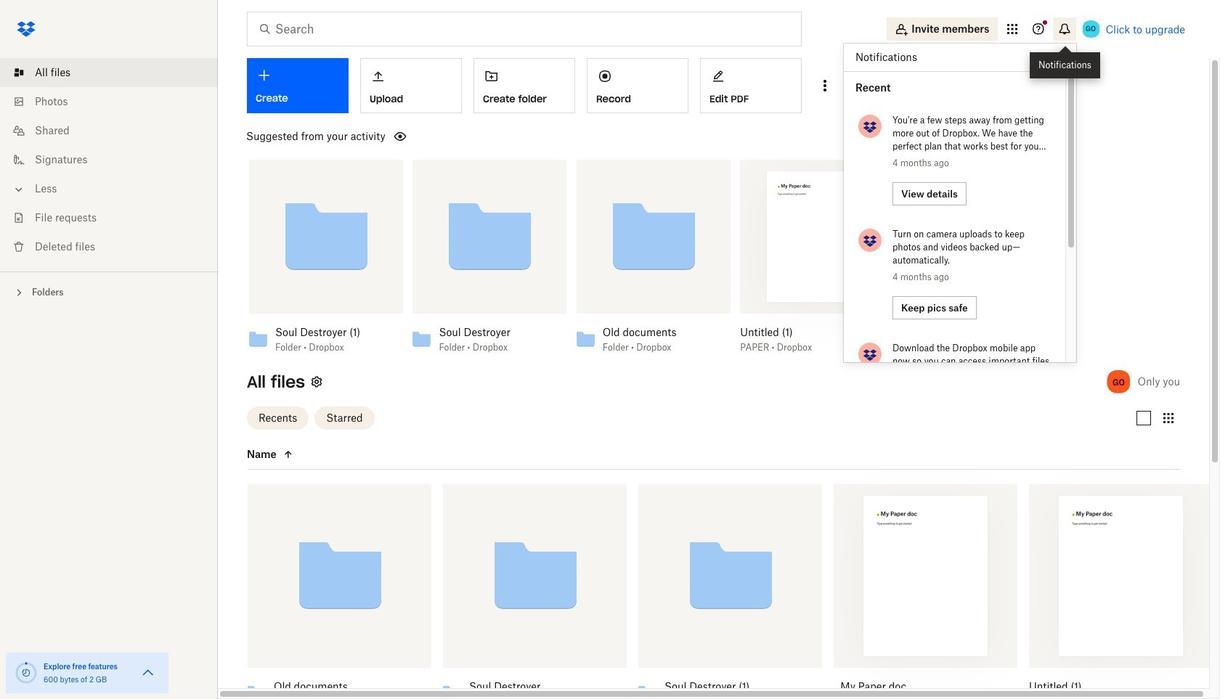 Task type: vqa. For each thing, say whether or not it's contained in the screenshot.
Dropbox image
yes



Task type: locate. For each thing, give the bounding box(es) containing it.
less image
[[12, 182, 26, 197]]

list item
[[0, 58, 218, 87]]

list
[[0, 49, 218, 272]]

dropbox image
[[12, 15, 41, 44]]

file, _ my paper doc.paper row
[[828, 484, 1018, 700]]

folder, soul destroyer (1) row
[[633, 484, 822, 700]]



Task type: describe. For each thing, give the bounding box(es) containing it.
file, untitled (1).paper row
[[1024, 484, 1213, 700]]

folder, old documents row
[[242, 484, 432, 700]]

folder, soul destroyer row
[[437, 484, 627, 700]]



